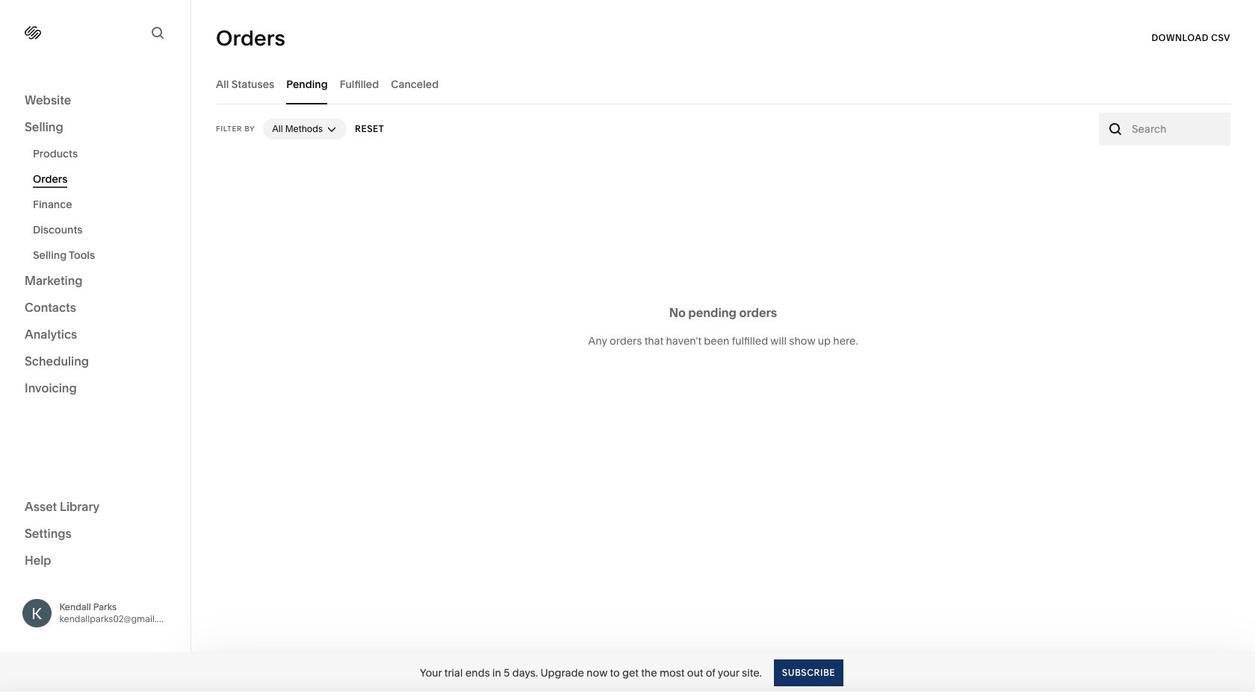 Task type: describe. For each thing, give the bounding box(es) containing it.
chevron down image
[[326, 123, 338, 135]]

chevron large left image
[[1150, 665, 1166, 682]]

Search field
[[1132, 113, 1222, 146]]



Task type: vqa. For each thing, say whether or not it's contained in the screenshot.
the logo squarespace
yes



Task type: locate. For each thing, give the bounding box(es) containing it.
logo squarespace image
[[25, 25, 41, 41]]

0 vertical spatial search image
[[149, 25, 166, 41]]

tab list
[[216, 63, 1230, 105]]

0 horizontal spatial search image
[[149, 25, 166, 41]]

1 vertical spatial search image
[[1107, 121, 1124, 137]]

search image
[[149, 25, 166, 41], [1107, 121, 1124, 137]]

1 horizontal spatial search image
[[1107, 121, 1124, 137]]

chevron large right image
[[1222, 665, 1239, 682]]



